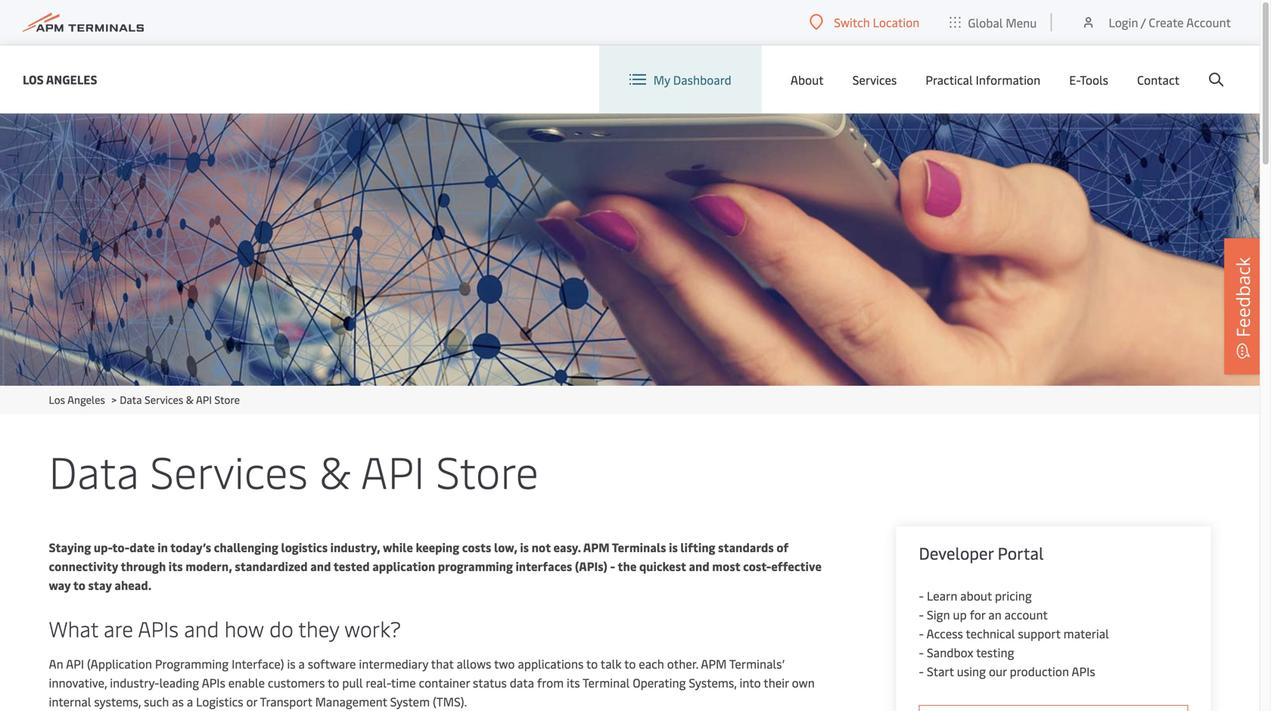 Task type: describe. For each thing, give the bounding box(es) containing it.
time
[[391, 675, 416, 691]]

developer
[[919, 542, 994, 564]]

contact button
[[1137, 45, 1180, 114]]

support
[[1018, 625, 1061, 642]]

an
[[989, 607, 1002, 623]]

they
[[298, 614, 339, 643]]

login / create account link
[[1081, 0, 1231, 45]]

information
[[976, 71, 1041, 88]]

standards
[[718, 539, 774, 555]]

sandbox
[[927, 644, 974, 661]]

transport
[[260, 694, 312, 710]]

- left learn
[[919, 588, 924, 604]]

terminals'
[[729, 656, 784, 672]]

(apis)
[[575, 558, 608, 574]]

2 vertical spatial services
[[150, 441, 308, 500]]

account
[[1187, 14, 1231, 30]]

1 vertical spatial api
[[361, 441, 425, 500]]

my dashboard button
[[629, 45, 732, 114]]

apm inside an api (application programming interface) is a software intermediary that allows two applications to talk to each other. apm terminals' innovative, industry-leading apis enable customers to pull real-time container status data from its terminal operating systems, into their own internal systems, such as a logistics or transport management system (tms).
[[701, 656, 727, 672]]

>
[[111, 392, 117, 407]]

0 horizontal spatial store
[[214, 392, 240, 407]]

stay
[[88, 577, 112, 593]]

way
[[49, 577, 71, 593]]

to left "talk"
[[586, 656, 598, 672]]

connectivity
[[49, 558, 118, 574]]

angeles for los angeles > data services & api store
[[67, 392, 105, 407]]

not
[[532, 539, 551, 555]]

1 horizontal spatial &
[[319, 441, 351, 500]]

logistics
[[196, 694, 243, 710]]

is inside an api (application programming interface) is a software intermediary that allows two applications to talk to each other. apm terminals' innovative, industry-leading apis enable customers to pull real-time container status data from its terminal operating systems, into their own internal systems, such as a logistics or transport management system (tms).
[[287, 656, 296, 672]]

apis for an api (application programming interface) is a software intermediary that allows two applications to talk to each other. apm terminals' innovative, industry-leading apis enable customers to pull real-time container status data from its terminal operating systems, into their own internal systems, such as a logistics or transport management system (tms).
[[202, 675, 225, 691]]

systems,
[[689, 675, 737, 691]]

real-
[[366, 675, 391, 691]]

software
[[308, 656, 356, 672]]

portal
[[998, 542, 1044, 564]]

los for los angeles > data services & api store
[[49, 392, 65, 407]]

status
[[473, 675, 507, 691]]

los angeles > data services & api store
[[49, 392, 240, 407]]

0 horizontal spatial apis
[[138, 614, 179, 643]]

- inside staying up-to-date in today's challenging logistics industry, while keeping costs low, is not easy. apm terminals is lifting standards of connectivity through its modern, standardized and tested application programming interfaces (apis) - the quickest and most cost-effective way to stay ahead.
[[610, 558, 615, 574]]

1 vertical spatial services
[[145, 392, 183, 407]]

their
[[764, 675, 789, 691]]

to-
[[112, 539, 130, 555]]

programming
[[438, 558, 513, 574]]

data services & api store
[[49, 441, 539, 500]]

container
[[419, 675, 470, 691]]

operating
[[633, 675, 686, 691]]

interface)
[[232, 656, 284, 672]]

location
[[873, 14, 920, 30]]

leading
[[159, 675, 199, 691]]

- left access
[[919, 625, 924, 642]]

to right "talk"
[[624, 656, 636, 672]]

- left start
[[919, 663, 924, 680]]

do
[[270, 614, 293, 643]]

switch location
[[834, 14, 920, 30]]

intermediary
[[359, 656, 428, 672]]

an api (application programming interface) is a software intermediary that allows two applications to talk to each other. apm terminals' innovative, industry-leading apis enable customers to pull real-time container status data from its terminal operating systems, into their own internal systems, such as a logistics or transport management system (tms).
[[49, 656, 815, 710]]

of
[[777, 539, 789, 555]]

global menu button
[[935, 0, 1052, 45]]

low,
[[494, 539, 517, 555]]

testing
[[976, 644, 1014, 661]]

1 horizontal spatial and
[[310, 558, 331, 574]]

for
[[970, 607, 986, 623]]

its inside an api (application programming interface) is a software intermediary that allows two applications to talk to each other. apm terminals' innovative, industry-leading apis enable customers to pull real-time container status data from its terminal operating systems, into their own internal systems, such as a logistics or transport management system (tms).
[[567, 675, 580, 691]]

own
[[792, 675, 815, 691]]

0 vertical spatial a
[[299, 656, 305, 672]]

0 vertical spatial data
[[120, 392, 142, 407]]

an
[[49, 656, 63, 672]]

cost-
[[743, 558, 771, 574]]

logistics
[[281, 539, 328, 555]]

practical
[[926, 71, 973, 88]]

angeles for los angeles
[[46, 71, 97, 87]]

most
[[712, 558, 741, 574]]

modern,
[[186, 558, 232, 574]]

e-tools button
[[1070, 45, 1109, 114]]

up-
[[94, 539, 112, 555]]

tools
[[1080, 71, 1109, 88]]

systems,
[[94, 694, 141, 710]]

- left the sign
[[919, 607, 924, 623]]

services button
[[853, 45, 897, 114]]

contact
[[1137, 71, 1180, 88]]

industry-
[[110, 675, 159, 691]]

terminal
[[583, 675, 630, 691]]

login / create account
[[1109, 14, 1231, 30]]

login
[[1109, 14, 1139, 30]]

today's
[[170, 539, 211, 555]]

or
[[246, 694, 257, 710]]

switch location button
[[810, 14, 920, 30]]

start
[[927, 663, 954, 680]]

sign
[[927, 607, 950, 623]]

developer portal
[[919, 542, 1044, 564]]

production
[[1010, 663, 1069, 680]]

from
[[537, 675, 564, 691]]

staying up-to-date in today's challenging logistics industry, while keeping costs low, is not easy. apm terminals is lifting standards of connectivity through its modern, standardized and tested application programming interfaces (apis) - the quickest and most cost-effective way to stay ahead.
[[49, 539, 822, 593]]

innovative,
[[49, 675, 107, 691]]

lifting
[[681, 539, 716, 555]]

(application
[[87, 656, 152, 672]]

e-tools
[[1070, 71, 1109, 88]]

apm inside staying up-to-date in today's challenging logistics industry, while keeping costs low, is not easy. apm terminals is lifting standards of connectivity through its modern, standardized and tested application programming interfaces (apis) - the quickest and most cost-effective way to stay ahead.
[[583, 539, 610, 555]]

internal
[[49, 694, 91, 710]]



Task type: vqa. For each thing, say whether or not it's contained in the screenshot.
stay
yes



Task type: locate. For each thing, give the bounding box(es) containing it.
los angeles
[[23, 71, 97, 87]]

0 vertical spatial its
[[169, 558, 183, 574]]

0 horizontal spatial apm
[[583, 539, 610, 555]]

and
[[310, 558, 331, 574], [689, 558, 710, 574], [184, 614, 219, 643]]

my
[[654, 71, 670, 88]]

and down lifting
[[689, 558, 710, 574]]

is
[[520, 539, 529, 555], [669, 539, 678, 555], [287, 656, 296, 672]]

1 horizontal spatial apis
[[202, 675, 225, 691]]

create
[[1149, 14, 1184, 30]]

challenging
[[214, 539, 278, 555]]

are
[[104, 614, 133, 643]]

using
[[957, 663, 986, 680]]

apis right are
[[138, 614, 179, 643]]

easy.
[[554, 539, 581, 555]]

while
[[383, 539, 413, 555]]

that
[[431, 656, 454, 672]]

2 horizontal spatial api
[[361, 441, 425, 500]]

- left sandbox
[[919, 644, 924, 661]]

my dashboard
[[654, 71, 732, 88]]

1 vertical spatial angeles
[[67, 392, 105, 407]]

0 vertical spatial api
[[196, 392, 212, 407]]

to down 'software'
[[328, 675, 339, 691]]

0 vertical spatial angeles
[[46, 71, 97, 87]]

0 horizontal spatial api
[[66, 656, 84, 672]]

apis
[[138, 614, 179, 643], [1072, 663, 1096, 680], [202, 675, 225, 691]]

1 horizontal spatial apm
[[701, 656, 727, 672]]

apis for - learn about pricing - sign up for an account - access technical support material - sandbox testing - start using our production apis
[[1072, 663, 1096, 680]]

2 vertical spatial api
[[66, 656, 84, 672]]

customers
[[268, 675, 325, 691]]

data right the >
[[120, 392, 142, 407]]

costs
[[462, 539, 491, 555]]

menu
[[1006, 14, 1037, 30]]

interfaces
[[516, 558, 572, 574]]

global menu
[[968, 14, 1037, 30]]

learn
[[927, 588, 958, 604]]

1 vertical spatial apm
[[701, 656, 727, 672]]

api inside an api (application programming interface) is a software intermediary that allows two applications to talk to each other. apm terminals' innovative, industry-leading apis enable customers to pull real-time container status data from its terminal operating systems, into their own internal systems, such as a logistics or transport management system (tms).
[[66, 656, 84, 672]]

feedback
[[1231, 257, 1256, 338]]

to
[[73, 577, 85, 593], [586, 656, 598, 672], [624, 656, 636, 672], [328, 675, 339, 691]]

2 horizontal spatial and
[[689, 558, 710, 574]]

ahead.
[[115, 577, 152, 593]]

apis inside an api (application programming interface) is a software intermediary that allows two applications to talk to each other. apm terminals' innovative, industry-leading apis enable customers to pull real-time container status data from its terminal operating systems, into their own internal systems, such as a logistics or transport management system (tms).
[[202, 675, 225, 691]]

1 vertical spatial los angeles link
[[49, 392, 105, 407]]

1 vertical spatial &
[[319, 441, 351, 500]]

apm
[[583, 539, 610, 555], [701, 656, 727, 672]]

practical information button
[[926, 45, 1041, 114]]

0 vertical spatial los angeles link
[[23, 70, 97, 89]]

work?
[[344, 614, 401, 643]]

a up customers
[[299, 656, 305, 672]]

other.
[[667, 656, 698, 672]]

apm terminals api - data transfer image
[[0, 114, 1260, 386]]

los for los angeles
[[23, 71, 44, 87]]

through
[[121, 558, 166, 574]]

e-
[[1070, 71, 1080, 88]]

its down today's
[[169, 558, 183, 574]]

- left the
[[610, 558, 615, 574]]

effective
[[771, 558, 822, 574]]

a right as
[[187, 694, 193, 710]]

0 vertical spatial los
[[23, 71, 44, 87]]

1 horizontal spatial los
[[49, 392, 65, 407]]

store
[[214, 392, 240, 407], [436, 441, 539, 500]]

tested
[[334, 558, 370, 574]]

(tms).
[[433, 694, 467, 710]]

apis up 'logistics'
[[202, 675, 225, 691]]

to inside staying up-to-date in today's challenging logistics industry, while keeping costs low, is not easy. apm terminals is lifting standards of connectivity through its modern, standardized and tested application programming interfaces (apis) - the quickest and most cost-effective way to stay ahead.
[[73, 577, 85, 593]]

1 horizontal spatial its
[[567, 675, 580, 691]]

is left not on the bottom left of page
[[520, 539, 529, 555]]

0 horizontal spatial los
[[23, 71, 44, 87]]

1 horizontal spatial is
[[520, 539, 529, 555]]

quickest
[[639, 558, 686, 574]]

0 vertical spatial services
[[853, 71, 897, 88]]

what
[[49, 614, 98, 643]]

- learn about pricing - sign up for an account - access technical support material - sandbox testing - start using our production apis
[[919, 588, 1109, 680]]

practical information
[[926, 71, 1041, 88]]

1 vertical spatial data
[[49, 441, 139, 500]]

its inside staying up-to-date in today's challenging logistics industry, while keeping costs low, is not easy. apm terminals is lifting standards of connectivity through its modern, standardized and tested application programming interfaces (apis) - the quickest and most cost-effective way to stay ahead.
[[169, 558, 183, 574]]

allows
[[457, 656, 491, 672]]

1 horizontal spatial api
[[196, 392, 212, 407]]

applications
[[518, 656, 584, 672]]

what are apis and how do they work?
[[49, 614, 401, 643]]

programming
[[155, 656, 229, 672]]

as
[[172, 694, 184, 710]]

its right from
[[567, 675, 580, 691]]

apm up systems,
[[701, 656, 727, 672]]

0 horizontal spatial and
[[184, 614, 219, 643]]

up
[[953, 607, 967, 623]]

1 horizontal spatial store
[[436, 441, 539, 500]]

into
[[740, 675, 761, 691]]

to down connectivity
[[73, 577, 85, 593]]

and up programming
[[184, 614, 219, 643]]

apis inside - learn about pricing - sign up for an account - access technical support material - sandbox testing - start using our production apis
[[1072, 663, 1096, 680]]

2 horizontal spatial is
[[669, 539, 678, 555]]

the
[[618, 558, 637, 574]]

1 vertical spatial store
[[436, 441, 539, 500]]

access
[[927, 625, 963, 642]]

standardized
[[235, 558, 308, 574]]

0 horizontal spatial its
[[169, 558, 183, 574]]

industry,
[[330, 539, 380, 555]]

material
[[1064, 625, 1109, 642]]

talk
[[601, 656, 622, 672]]

is up customers
[[287, 656, 296, 672]]

1 vertical spatial a
[[187, 694, 193, 710]]

0 horizontal spatial a
[[187, 694, 193, 710]]

1 horizontal spatial a
[[299, 656, 305, 672]]

1 vertical spatial los
[[49, 392, 65, 407]]

each
[[639, 656, 664, 672]]

2 horizontal spatial apis
[[1072, 663, 1096, 680]]

management
[[315, 694, 387, 710]]

apm up (apis) on the bottom left
[[583, 539, 610, 555]]

0 vertical spatial store
[[214, 392, 240, 407]]

0 horizontal spatial is
[[287, 656, 296, 672]]

1 vertical spatial its
[[567, 675, 580, 691]]

is up 'quickest'
[[669, 539, 678, 555]]

date
[[130, 539, 155, 555]]

about
[[961, 588, 992, 604]]

0 horizontal spatial &
[[186, 392, 194, 407]]

0 vertical spatial apm
[[583, 539, 610, 555]]

pull
[[342, 675, 363, 691]]

data down the >
[[49, 441, 139, 500]]

apis down material
[[1072, 663, 1096, 680]]

and down logistics
[[310, 558, 331, 574]]

system
[[390, 694, 430, 710]]

feedback button
[[1224, 238, 1262, 375]]

services
[[853, 71, 897, 88], [145, 392, 183, 407], [150, 441, 308, 500]]

keeping
[[416, 539, 459, 555]]

&
[[186, 392, 194, 407], [319, 441, 351, 500]]

switch
[[834, 14, 870, 30]]

0 vertical spatial &
[[186, 392, 194, 407]]



